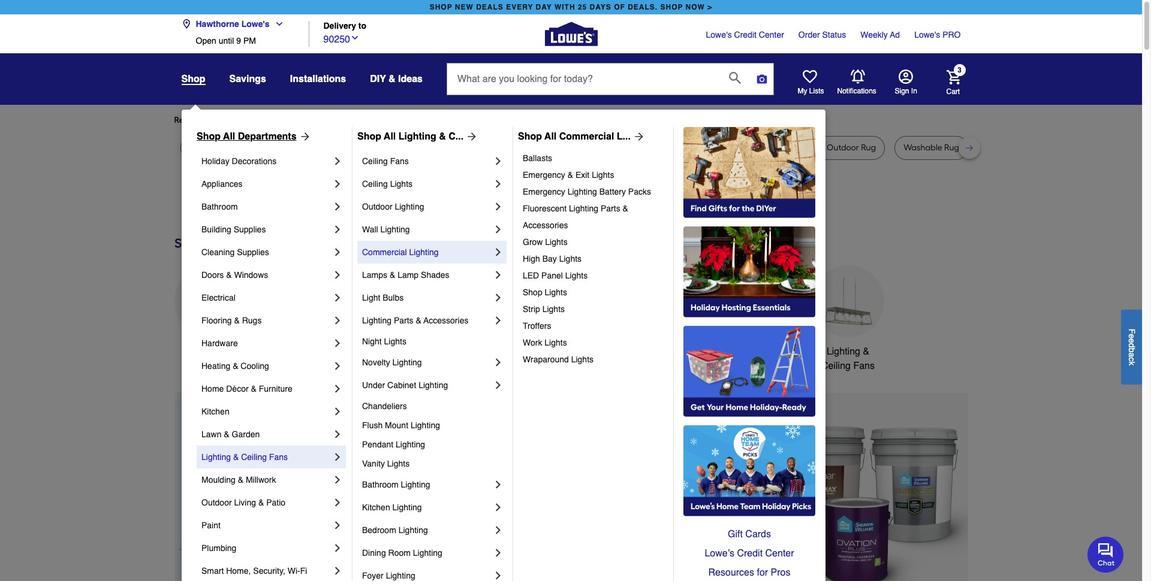 Task type: describe. For each thing, give the bounding box(es) containing it.
ceiling inside the lighting & ceiling fans
[[822, 361, 851, 372]]

smart for smart home, security, wi-fi
[[202, 567, 224, 576]]

decorations for christmas
[[367, 361, 418, 372]]

more
[[307, 115, 327, 125]]

chevron right image for light bulbs
[[492, 292, 504, 304]]

led panel lights link
[[523, 268, 665, 284]]

0 vertical spatial appliances
[[202, 179, 243, 189]]

bathroom lighting link
[[362, 474, 492, 497]]

lights for ceiling lights
[[390, 179, 413, 189]]

center for lowe's credit center
[[766, 549, 795, 560]]

led panel lights
[[523, 271, 588, 281]]

fluorescent
[[523, 204, 567, 214]]

3 rug from the left
[[264, 143, 279, 153]]

c...
[[449, 131, 464, 142]]

k
[[1128, 362, 1137, 366]]

lighting & ceiling fans inside lighting & ceiling fans link
[[202, 453, 288, 462]]

washable for washable rug
[[904, 143, 943, 153]]

emergency & exit lights
[[523, 170, 615, 180]]

smart home button
[[721, 266, 793, 359]]

2 horizontal spatial for
[[757, 568, 769, 579]]

moulding
[[202, 476, 236, 485]]

2 shop from the left
[[661, 3, 683, 11]]

and for allen and roth rug
[[618, 143, 633, 153]]

for for searches
[[271, 115, 282, 125]]

weekly ad link
[[861, 29, 900, 41]]

90250 button
[[324, 31, 360, 47]]

ceiling fans link
[[362, 150, 492, 173]]

order
[[799, 30, 820, 40]]

4 rug from the left
[[327, 143, 342, 153]]

get your home holiday-ready. image
[[684, 326, 816, 418]]

shop all departments
[[197, 131, 297, 142]]

bay
[[543, 254, 557, 264]]

chevron right image for electrical
[[332, 292, 344, 304]]

outdoor living & patio link
[[202, 492, 332, 515]]

shop all lighting & c... link
[[358, 130, 478, 144]]

washable rug
[[904, 143, 960, 153]]

free same-day delivery when you order 1 gallon or more of paint by 2 p m. image
[[387, 393, 968, 582]]

weekly ad
[[861, 30, 900, 40]]

lowe's home improvement account image
[[899, 70, 913, 84]]

sign in button
[[895, 70, 918, 96]]

0 horizontal spatial bathroom
[[202, 202, 238, 212]]

chevron right image for smart home, security, wi-fi
[[332, 566, 344, 578]]

fluorescent lighting parts & accessories link
[[523, 200, 665, 234]]

light bulbs link
[[362, 287, 492, 310]]

arrow left image
[[397, 498, 409, 510]]

chevron right image for flooring & rugs
[[332, 315, 344, 327]]

kitchen for kitchen lighting
[[362, 503, 390, 513]]

appliances inside button
[[187, 347, 234, 357]]

lamps & lamp shades link
[[362, 264, 492, 287]]

strip lights link
[[523, 301, 665, 318]]

plumbing link
[[202, 537, 332, 560]]

troffers
[[523, 322, 552, 331]]

decorations for holiday
[[232, 157, 277, 166]]

foyer
[[362, 572, 384, 581]]

lowe's
[[705, 549, 735, 560]]

pendant
[[362, 440, 394, 450]]

chevron right image for holiday decorations
[[332, 155, 344, 167]]

and for allen and roth area rug
[[497, 143, 513, 153]]

chevron right image for dining room lighting
[[492, 548, 504, 560]]

washable area rug
[[697, 143, 773, 153]]

parts inside fluorescent lighting parts & accessories
[[601, 204, 621, 214]]

savings
[[229, 74, 266, 85]]

electrical
[[202, 293, 236, 303]]

ceiling lights
[[362, 179, 413, 189]]

rugs
[[242, 316, 262, 326]]

patio
[[266, 498, 286, 508]]

arrow right image
[[946, 498, 958, 510]]

chevron right image for ceiling fans
[[492, 155, 504, 167]]

furniture
[[369, 143, 403, 153]]

outdoor tools & equipment button
[[539, 266, 611, 374]]

chevron right image for commercial lighting
[[492, 247, 504, 259]]

shop button
[[181, 73, 205, 85]]

f e e d b a c k
[[1128, 329, 1137, 366]]

suggestions
[[329, 115, 376, 125]]

for for suggestions
[[377, 115, 388, 125]]

lamps & lamp shades
[[362, 271, 450, 280]]

more suggestions for you link
[[307, 115, 414, 127]]

lighting inside the lighting & ceiling fans
[[827, 347, 861, 357]]

appliances button
[[174, 266, 246, 359]]

you for recommended searches for you
[[283, 115, 298, 125]]

kitchen for kitchen faucets
[[449, 347, 481, 357]]

lighting & ceiling fans button
[[813, 266, 885, 374]]

you for more suggestions for you
[[390, 115, 404, 125]]

chevron right image for kitchen lighting
[[492, 502, 504, 514]]

& inside outdoor tools & equipment
[[603, 347, 609, 357]]

washable for washable area rug
[[697, 143, 736, 153]]

heating
[[202, 362, 231, 371]]

faucets
[[484, 347, 518, 357]]

camera image
[[756, 73, 768, 85]]

holiday hosting essentials. image
[[684, 227, 816, 318]]

delivery
[[324, 21, 356, 31]]

lights for strip lights
[[543, 305, 565, 314]]

lawn & garden
[[202, 430, 260, 440]]

grow lights link
[[523, 234, 665, 251]]

credit for lowe's
[[737, 549, 763, 560]]

lowe's inside hawthorne lowe's button
[[242, 19, 270, 29]]

shop for shop
[[181, 74, 205, 85]]

chevron right image for lamps & lamp shades
[[492, 269, 504, 281]]

roth for area
[[515, 143, 532, 153]]

kitchen for kitchen
[[202, 407, 230, 417]]

all for commercial
[[545, 131, 557, 142]]

emergency for emergency lighting battery packs
[[523, 187, 566, 197]]

0 vertical spatial commercial
[[560, 131, 614, 142]]

weekly
[[861, 30, 888, 40]]

chevron right image for foyer lighting
[[492, 570, 504, 582]]

doors & windows link
[[202, 264, 332, 287]]

heating & cooling link
[[202, 355, 332, 378]]

my
[[798, 87, 808, 95]]

kitchen faucets button
[[448, 266, 520, 359]]

christmas decorations
[[367, 347, 418, 372]]

outdoor for outdoor tools & equipment
[[541, 347, 575, 357]]

credit for lowe's
[[735, 30, 757, 40]]

1 horizontal spatial bathroom
[[362, 480, 399, 490]]

chevron right image for bathroom lighting
[[492, 479, 504, 491]]

exit
[[576, 170, 590, 180]]

1 shop from the left
[[430, 3, 453, 11]]

holiday decorations
[[202, 157, 277, 166]]

parts inside lighting parts & accessories link
[[394, 316, 414, 326]]

moulding & millwork link
[[202, 469, 332, 492]]

bathroom link
[[202, 196, 332, 218]]

ballasts
[[523, 154, 552, 163]]

work
[[523, 338, 543, 348]]

chevron right image for heating & cooling
[[332, 361, 344, 373]]

lighting & ceiling fans link
[[202, 446, 332, 469]]

shop lights link
[[523, 284, 665, 301]]

1 vertical spatial accessories
[[424, 316, 469, 326]]

lowe's home improvement logo image
[[545, 7, 598, 60]]

strip
[[523, 305, 540, 314]]

my lists link
[[798, 70, 825, 96]]

accessories inside fluorescent lighting parts & accessories
[[523, 221, 568, 230]]

outdoor
[[827, 143, 859, 153]]

battery
[[600, 187, 626, 197]]

grow lights
[[523, 238, 568, 247]]

chevron down image inside 90250 button
[[350, 33, 360, 42]]

shop for shop lights
[[523, 288, 543, 298]]

chevron right image for under cabinet lighting
[[492, 380, 504, 392]]

electrical link
[[202, 287, 332, 310]]

lowe's pro
[[915, 30, 961, 40]]

cleaning supplies
[[202, 248, 269, 257]]

chevron right image for ceiling lights
[[492, 178, 504, 190]]

light bulbs
[[362, 293, 404, 303]]

chevron right image for novelty lighting
[[492, 357, 504, 369]]

arrow right image for shop all departments
[[297, 131, 311, 143]]

order status
[[799, 30, 847, 40]]

1 e from the top
[[1128, 334, 1137, 339]]

foyer lighting
[[362, 572, 416, 581]]

building
[[202, 225, 231, 235]]

status
[[823, 30, 847, 40]]

fans inside the lighting & ceiling fans button
[[854, 361, 875, 372]]

light
[[362, 293, 381, 303]]

delivery to
[[324, 21, 367, 31]]

home,
[[226, 567, 251, 576]]

fi
[[300, 567, 307, 576]]

work lights link
[[523, 335, 665, 352]]



Task type: vqa. For each thing, say whether or not it's contained in the screenshot.
Lawn & Garden
yes



Task type: locate. For each thing, give the bounding box(es) containing it.
wraparound
[[523, 355, 569, 365]]

chevron right image for lighting parts & accessories
[[492, 315, 504, 327]]

8 rug from the left
[[862, 143, 876, 153]]

9
[[236, 36, 241, 46]]

lamp
[[398, 271, 419, 280]]

you left "more" at the left top of page
[[283, 115, 298, 125]]

1 roth from the left
[[515, 143, 532, 153]]

commercial lighting link
[[362, 241, 492, 264]]

b
[[1128, 348, 1137, 353]]

lowe's home improvement lists image
[[803, 70, 817, 84]]

chevron right image for bathroom
[[332, 201, 344, 213]]

c
[[1128, 357, 1137, 362]]

under cabinet lighting
[[362, 381, 448, 391]]

2 emergency from the top
[[523, 187, 566, 197]]

decorations inside christmas decorations button
[[367, 361, 418, 372]]

decorations down rug rug
[[232, 157, 277, 166]]

chevron right image for lighting & ceiling fans
[[332, 452, 344, 464]]

area
[[307, 143, 325, 153], [534, 143, 552, 153], [738, 143, 756, 153]]

dining
[[362, 549, 386, 558]]

commercial down recommended searches for you heading
[[560, 131, 614, 142]]

arrow right image
[[297, 131, 311, 143], [464, 131, 478, 143], [631, 131, 645, 143]]

arrow right image for shop all commercial l...
[[631, 131, 645, 143]]

allen right the 'desk'
[[477, 143, 495, 153]]

0 horizontal spatial chevron down image
[[270, 19, 284, 29]]

1 vertical spatial smart
[[202, 567, 224, 576]]

paint
[[202, 521, 221, 531]]

lights down "shop 25 days of deals by category" image
[[559, 254, 582, 264]]

lights for work lights
[[545, 338, 567, 348]]

security,
[[253, 567, 285, 576]]

cabinet
[[388, 381, 416, 391]]

packs
[[629, 187, 651, 197]]

2 you from the left
[[390, 115, 404, 125]]

1 all from the left
[[223, 131, 235, 142]]

2 shop from the left
[[358, 131, 382, 142]]

lowe's down >
[[706, 30, 732, 40]]

25 days of deals. don't miss deals every day. same-day delivery on in-stock orders placed by 2 p m. image
[[174, 393, 368, 582]]

1 horizontal spatial lowe's
[[706, 30, 732, 40]]

0 horizontal spatial shop
[[181, 74, 205, 85]]

roth for rug
[[635, 143, 653, 153]]

2 vertical spatial bathroom
[[362, 480, 399, 490]]

flush mount lighting link
[[362, 416, 504, 436]]

washable
[[697, 143, 736, 153], [904, 143, 943, 153]]

plumbing
[[202, 544, 237, 554]]

1 vertical spatial credit
[[737, 549, 763, 560]]

night
[[362, 337, 382, 347]]

2 horizontal spatial outdoor
[[541, 347, 575, 357]]

day
[[536, 3, 552, 11]]

center left 'order'
[[759, 30, 785, 40]]

arrow right image inside shop all departments link
[[297, 131, 311, 143]]

chevron right image for moulding & millwork
[[332, 474, 344, 486]]

1 vertical spatial decorations
[[367, 361, 418, 372]]

shop for shop all departments
[[197, 131, 221, 142]]

supplies for building supplies
[[234, 225, 266, 235]]

1 horizontal spatial roth
[[635, 143, 653, 153]]

0 horizontal spatial kitchen
[[202, 407, 230, 417]]

0 horizontal spatial outdoor
[[202, 498, 232, 508]]

None search field
[[447, 63, 774, 106]]

credit up search icon
[[735, 30, 757, 40]]

roth up packs
[[635, 143, 653, 153]]

0 vertical spatial bathroom
[[202, 202, 238, 212]]

2 rug from the left
[[247, 143, 262, 153]]

0 vertical spatial fans
[[390, 157, 409, 166]]

center up pros
[[766, 549, 795, 560]]

Search Query text field
[[447, 64, 720, 95]]

now
[[686, 3, 705, 11]]

1 vertical spatial parts
[[394, 316, 414, 326]]

lowe's left pro
[[915, 30, 941, 40]]

1 vertical spatial commercial
[[362, 248, 407, 257]]

e up d
[[1128, 334, 1137, 339]]

1 horizontal spatial area
[[534, 143, 552, 153]]

emergency lighting battery packs link
[[523, 184, 665, 200]]

1 horizontal spatial accessories
[[523, 221, 568, 230]]

shop down more suggestions for you link
[[358, 131, 382, 142]]

shop up allen and roth area rug
[[518, 131, 542, 142]]

1 horizontal spatial allen
[[597, 143, 615, 153]]

smart home, security, wi-fi
[[202, 567, 307, 576]]

1 horizontal spatial shop
[[523, 288, 543, 298]]

shop up "strip"
[[523, 288, 543, 298]]

3 arrow right image from the left
[[631, 131, 645, 143]]

0 horizontal spatial smart
[[202, 567, 224, 576]]

lights up "wraparound lights"
[[545, 338, 567, 348]]

0 horizontal spatial all
[[223, 131, 235, 142]]

lowe's for lowe's pro
[[915, 30, 941, 40]]

f e e d b a c k button
[[1122, 310, 1143, 385]]

lights up 'novelty lighting'
[[384, 337, 407, 347]]

rug 5x8
[[189, 143, 219, 153]]

0 vertical spatial parts
[[601, 204, 621, 214]]

emergency for emergency & exit lights
[[523, 170, 566, 180]]

flooring & rugs
[[202, 316, 262, 326]]

doors
[[202, 271, 224, 280]]

resources
[[709, 568, 755, 579]]

dining room lighting
[[362, 549, 443, 558]]

chevron right image for home décor & furniture
[[332, 383, 344, 395]]

0 vertical spatial decorations
[[232, 157, 277, 166]]

arrow right image up ballasts link
[[631, 131, 645, 143]]

0 vertical spatial shop
[[181, 74, 205, 85]]

1 vertical spatial shop
[[523, 288, 543, 298]]

1 vertical spatial home
[[202, 385, 224, 394]]

1 horizontal spatial shop
[[661, 3, 683, 11]]

allen for allen and roth area rug
[[477, 143, 495, 153]]

commercial down wall lighting
[[362, 248, 407, 257]]

lights down pendant lighting
[[387, 459, 410, 469]]

emergency down ballasts
[[523, 170, 566, 180]]

accessories up night lights link
[[424, 316, 469, 326]]

find gifts for the diyer. image
[[684, 127, 816, 218]]

1 horizontal spatial chevron down image
[[350, 33, 360, 42]]

lowe's for lowe's credit center
[[706, 30, 732, 40]]

1 horizontal spatial all
[[384, 131, 396, 142]]

lights down shop lights
[[543, 305, 565, 314]]

sign
[[895, 87, 910, 95]]

roth up ballasts
[[515, 143, 532, 153]]

home inside button
[[759, 347, 784, 357]]

bathroom inside button
[[645, 347, 687, 357]]

chevron right image for wall lighting
[[492, 224, 504, 236]]

1 horizontal spatial arrow right image
[[464, 131, 478, 143]]

chevron right image for cleaning supplies
[[332, 247, 344, 259]]

emergency up fluorescent
[[523, 187, 566, 197]]

diy & ideas
[[370, 74, 423, 85]]

1 allen from the left
[[477, 143, 495, 153]]

1 horizontal spatial home
[[759, 347, 784, 357]]

all for lighting
[[384, 131, 396, 142]]

room
[[388, 549, 411, 558]]

1 horizontal spatial kitchen
[[362, 503, 390, 513]]

arrow right image for shop all lighting & c...
[[464, 131, 478, 143]]

0 vertical spatial home
[[759, 347, 784, 357]]

arrow right image inside shop all commercial l... link
[[631, 131, 645, 143]]

lowe's home improvement notification center image
[[851, 69, 865, 84]]

deals
[[476, 3, 504, 11]]

outdoor inside outdoor tools & equipment
[[541, 347, 575, 357]]

lights down high bay lights link
[[566, 271, 588, 281]]

lowe's home team holiday picks. image
[[684, 426, 816, 517]]

1 vertical spatial chevron down image
[[350, 33, 360, 42]]

0 horizontal spatial fans
[[269, 453, 288, 462]]

5 rug from the left
[[554, 143, 569, 153]]

2 horizontal spatial arrow right image
[[631, 131, 645, 143]]

shop all commercial l...
[[518, 131, 631, 142]]

1 vertical spatial center
[[766, 549, 795, 560]]

pendant lighting link
[[362, 436, 504, 455]]

vanity
[[362, 459, 385, 469]]

recommended searches for you heading
[[174, 115, 968, 127]]

1 horizontal spatial smart
[[730, 347, 756, 357]]

chevron right image for plumbing
[[332, 543, 344, 555]]

2 arrow right image from the left
[[464, 131, 478, 143]]

2 vertical spatial outdoor
[[202, 498, 232, 508]]

supplies
[[234, 225, 266, 235], [237, 248, 269, 257]]

e up b in the bottom right of the page
[[1128, 339, 1137, 343]]

2 allen from the left
[[597, 143, 615, 153]]

ceiling lights link
[[362, 173, 492, 196]]

outdoor for outdoor living & patio
[[202, 498, 232, 508]]

diy
[[370, 74, 386, 85]]

3 all from the left
[[545, 131, 557, 142]]

arrow right image right the 'desk'
[[464, 131, 478, 143]]

0 vertical spatial lighting & ceiling fans
[[822, 347, 875, 372]]

kitchen up bedroom
[[362, 503, 390, 513]]

3 shop from the left
[[518, 131, 542, 142]]

0 horizontal spatial accessories
[[424, 316, 469, 326]]

with
[[555, 3, 576, 11]]

1 shop from the left
[[197, 131, 221, 142]]

lights down the led panel lights
[[545, 288, 567, 298]]

hawthorne lowe's button
[[181, 12, 289, 36]]

all for departments
[[223, 131, 235, 142]]

2 vertical spatial kitchen
[[362, 503, 390, 513]]

2 vertical spatial fans
[[269, 453, 288, 462]]

more suggestions for you
[[307, 115, 404, 125]]

1 horizontal spatial washable
[[904, 143, 943, 153]]

home décor & furniture
[[202, 385, 293, 394]]

shop for shop all lighting & c...
[[358, 131, 382, 142]]

lighting inside fluorescent lighting parts & accessories
[[569, 204, 599, 214]]

chevron right image for paint
[[332, 520, 344, 532]]

supplies for cleaning supplies
[[237, 248, 269, 257]]

0 horizontal spatial arrow right image
[[297, 131, 311, 143]]

installations button
[[290, 68, 346, 90]]

appliances down "holiday"
[[202, 179, 243, 189]]

outdoor up the "equipment"
[[541, 347, 575, 357]]

kitchen lighting link
[[362, 497, 492, 519]]

shop down open
[[181, 74, 205, 85]]

chat invite button image
[[1088, 537, 1125, 573]]

chevron right image
[[332, 155, 344, 167], [492, 155, 504, 167], [332, 178, 344, 190], [492, 178, 504, 190], [332, 201, 344, 213], [492, 201, 504, 213], [492, 224, 504, 236], [332, 247, 344, 259], [492, 247, 504, 259], [332, 269, 344, 281], [332, 292, 344, 304], [332, 338, 344, 350], [492, 380, 504, 392], [332, 452, 344, 464], [332, 497, 344, 509], [492, 525, 504, 537], [492, 548, 504, 560], [332, 566, 344, 578]]

2 washable from the left
[[904, 143, 943, 153]]

under
[[362, 381, 385, 391]]

0 horizontal spatial and
[[497, 143, 513, 153]]

parts down 'bulbs'
[[394, 316, 414, 326]]

1 washable from the left
[[697, 143, 736, 153]]

outdoor up wall
[[362, 202, 393, 212]]

shop left now
[[661, 3, 683, 11]]

bulbs
[[383, 293, 404, 303]]

1 vertical spatial bathroom
[[645, 347, 687, 357]]

lowe's credit center
[[705, 549, 795, 560]]

1 emergency from the top
[[523, 170, 566, 180]]

0 vertical spatial center
[[759, 30, 785, 40]]

arrow right image inside shop all lighting & c... link
[[464, 131, 478, 143]]

chevron right image for kitchen
[[332, 406, 344, 418]]

hardware
[[202, 339, 238, 349]]

l...
[[617, 131, 631, 142]]

lowe's home improvement cart image
[[947, 70, 961, 84]]

lights up outdoor lighting
[[390, 179, 413, 189]]

kitchen left faucets
[[449, 347, 481, 357]]

lights for wraparound lights
[[571, 355, 594, 365]]

1 horizontal spatial shop
[[358, 131, 382, 142]]

for up furniture
[[377, 115, 388, 125]]

wall lighting
[[362, 225, 410, 235]]

0 vertical spatial emergency
[[523, 170, 566, 180]]

1 vertical spatial outdoor
[[541, 347, 575, 357]]

25
[[578, 3, 587, 11]]

6 rug from the left
[[655, 143, 670, 153]]

1 horizontal spatial for
[[377, 115, 388, 125]]

&
[[389, 74, 396, 85], [439, 131, 446, 142], [568, 170, 573, 180], [623, 204, 629, 214], [226, 271, 232, 280], [390, 271, 395, 280], [234, 316, 240, 326], [416, 316, 422, 326], [603, 347, 609, 357], [863, 347, 870, 357], [233, 362, 238, 371], [251, 385, 257, 394], [224, 430, 230, 440], [233, 453, 239, 462], [238, 476, 244, 485], [259, 498, 264, 508]]

chevron right image
[[332, 224, 344, 236], [492, 269, 504, 281], [492, 292, 504, 304], [332, 315, 344, 327], [492, 315, 504, 327], [492, 357, 504, 369], [332, 361, 344, 373], [332, 383, 344, 395], [332, 406, 344, 418], [332, 429, 344, 441], [332, 474, 344, 486], [492, 479, 504, 491], [492, 502, 504, 514], [332, 520, 344, 532], [332, 543, 344, 555], [492, 570, 504, 582]]

lights down work lights link
[[571, 355, 594, 365]]

0 horizontal spatial shop
[[197, 131, 221, 142]]

2 and from the left
[[618, 143, 633, 153]]

for up scroll to item #5 image
[[757, 568, 769, 579]]

shop
[[181, 74, 205, 85], [523, 288, 543, 298]]

outdoor lighting
[[362, 202, 424, 212]]

1 vertical spatial supplies
[[237, 248, 269, 257]]

search image
[[729, 72, 741, 84]]

lowe's wishes you and your family a happy hanukkah. image
[[174, 191, 968, 221]]

lights for grow lights
[[545, 238, 568, 247]]

kitchen lighting
[[362, 503, 422, 513]]

all down recommended searches for you
[[223, 131, 235, 142]]

outdoor for outdoor lighting
[[362, 202, 393, 212]]

2 roth from the left
[[635, 143, 653, 153]]

chevron right image for appliances
[[332, 178, 344, 190]]

90250
[[324, 34, 350, 45]]

location image
[[181, 19, 191, 29]]

you up shop all lighting & c...
[[390, 115, 404, 125]]

2 horizontal spatial kitchen
[[449, 347, 481, 357]]

bathroom button
[[630, 266, 702, 359]]

shop inside "link"
[[523, 288, 543, 298]]

bedroom
[[362, 526, 396, 536]]

lights inside "link"
[[545, 288, 567, 298]]

my lists
[[798, 87, 825, 95]]

2 horizontal spatial area
[[738, 143, 756, 153]]

scroll to item #5 image
[[732, 580, 763, 582]]

0 vertical spatial smart
[[730, 347, 756, 357]]

emergency
[[523, 170, 566, 180], [523, 187, 566, 197]]

allen
[[477, 143, 495, 153], [597, 143, 615, 153]]

wraparound lights link
[[523, 352, 665, 368]]

3 area from the left
[[738, 143, 756, 153]]

1 horizontal spatial lighting & ceiling fans
[[822, 347, 875, 372]]

lighting & ceiling fans inside button
[[822, 347, 875, 372]]

pm
[[243, 36, 256, 46]]

2 horizontal spatial bathroom
[[645, 347, 687, 357]]

lights for shop lights
[[545, 288, 567, 298]]

for up departments
[[271, 115, 282, 125]]

0 horizontal spatial area
[[307, 143, 325, 153]]

2 e from the top
[[1128, 339, 1137, 343]]

decorations inside holiday decorations link
[[232, 157, 277, 166]]

1 area from the left
[[307, 143, 325, 153]]

center for lowe's credit center
[[759, 30, 785, 40]]

lighting parts & accessories link
[[362, 310, 492, 332]]

0 horizontal spatial parts
[[394, 316, 414, 326]]

accessories up grow lights
[[523, 221, 568, 230]]

furniture
[[259, 385, 293, 394]]

0 horizontal spatial allen
[[477, 143, 495, 153]]

outdoor down moulding
[[202, 498, 232, 508]]

lights for night lights
[[384, 337, 407, 347]]

lamps
[[362, 271, 388, 280]]

1 horizontal spatial decorations
[[367, 361, 418, 372]]

1 vertical spatial kitchen
[[202, 407, 230, 417]]

you inside more suggestions for you link
[[390, 115, 404, 125]]

0 vertical spatial supplies
[[234, 225, 266, 235]]

0 vertical spatial kitchen
[[449, 347, 481, 357]]

0 horizontal spatial shop
[[430, 3, 453, 11]]

d
[[1128, 343, 1137, 348]]

tools
[[578, 347, 600, 357]]

0 horizontal spatial decorations
[[232, 157, 277, 166]]

lowe's inside lowe's credit center link
[[706, 30, 732, 40]]

1 vertical spatial fans
[[854, 361, 875, 372]]

arrow right image down "more" at the left top of page
[[297, 131, 311, 143]]

1 arrow right image from the left
[[297, 131, 311, 143]]

chevron right image for outdoor living & patio
[[332, 497, 344, 509]]

7 rug from the left
[[758, 143, 773, 153]]

parts down battery
[[601, 204, 621, 214]]

1 vertical spatial lighting & ceiling fans
[[202, 453, 288, 462]]

0 horizontal spatial home
[[202, 385, 224, 394]]

2 horizontal spatial fans
[[854, 361, 875, 372]]

allen for allen and roth rug
[[597, 143, 615, 153]]

supplies up windows
[[237, 248, 269, 257]]

supplies up cleaning supplies
[[234, 225, 266, 235]]

0 vertical spatial outdoor
[[362, 202, 393, 212]]

decorations down christmas
[[367, 361, 418, 372]]

appliances up heating
[[187, 347, 234, 357]]

chevron right image for outdoor lighting
[[492, 201, 504, 213]]

1 horizontal spatial outdoor
[[362, 202, 393, 212]]

area rug
[[307, 143, 342, 153]]

lowe's credit center
[[706, 30, 785, 40]]

fans inside lighting & ceiling fans link
[[269, 453, 288, 462]]

moulding & millwork
[[202, 476, 276, 485]]

1 and from the left
[[497, 143, 513, 153]]

gift
[[728, 530, 743, 540]]

kitchen up the lawn
[[202, 407, 230, 417]]

lights up high bay lights
[[545, 238, 568, 247]]

shop
[[197, 131, 221, 142], [358, 131, 382, 142], [518, 131, 542, 142]]

0 horizontal spatial commercial
[[362, 248, 407, 257]]

0 horizontal spatial you
[[283, 115, 298, 125]]

1 horizontal spatial and
[[618, 143, 633, 153]]

& inside "link"
[[238, 476, 244, 485]]

hawthorne
[[196, 19, 239, 29]]

ad
[[890, 30, 900, 40]]

high bay lights link
[[523, 251, 665, 268]]

0 vertical spatial chevron down image
[[270, 19, 284, 29]]

shop all lighting & c...
[[358, 131, 464, 142]]

0 horizontal spatial washable
[[697, 143, 736, 153]]

wi-
[[288, 567, 300, 576]]

chevron right image for lawn & garden
[[332, 429, 344, 441]]

smart for smart home
[[730, 347, 756, 357]]

fans inside ceiling fans link
[[390, 157, 409, 166]]

doors & windows
[[202, 271, 268, 280]]

1 horizontal spatial fans
[[390, 157, 409, 166]]

0 horizontal spatial roth
[[515, 143, 532, 153]]

building supplies link
[[202, 218, 332, 241]]

shop 25 days of deals by category image
[[174, 233, 968, 253]]

mount
[[385, 421, 409, 431]]

1 vertical spatial appliances
[[187, 347, 234, 357]]

1 horizontal spatial parts
[[601, 204, 621, 214]]

chevron down image inside hawthorne lowe's button
[[270, 19, 284, 29]]

strip lights
[[523, 305, 565, 314]]

chevron right image for hardware
[[332, 338, 344, 350]]

shop left new
[[430, 3, 453, 11]]

2 all from the left
[[384, 131, 396, 142]]

lights down ballasts link
[[592, 170, 615, 180]]

1 vertical spatial emergency
[[523, 187, 566, 197]]

0 horizontal spatial lighting & ceiling fans
[[202, 453, 288, 462]]

chevron down image
[[270, 19, 284, 29], [350, 33, 360, 42]]

1 rug from the left
[[189, 143, 204, 153]]

2 horizontal spatial lowe's
[[915, 30, 941, 40]]

9 rug from the left
[[945, 143, 960, 153]]

0 horizontal spatial for
[[271, 115, 282, 125]]

0 vertical spatial credit
[[735, 30, 757, 40]]

2 horizontal spatial shop
[[518, 131, 542, 142]]

rug rug
[[247, 143, 279, 153]]

smart inside button
[[730, 347, 756, 357]]

1 horizontal spatial you
[[390, 115, 404, 125]]

shop for shop all commercial l...
[[518, 131, 542, 142]]

all up furniture
[[384, 131, 396, 142]]

& inside fluorescent lighting parts & accessories
[[623, 204, 629, 214]]

lights for vanity lights
[[387, 459, 410, 469]]

rug
[[189, 143, 204, 153], [247, 143, 262, 153], [264, 143, 279, 153], [327, 143, 342, 153], [554, 143, 569, 153], [655, 143, 670, 153], [758, 143, 773, 153], [862, 143, 876, 153], [945, 143, 960, 153]]

desk
[[431, 143, 449, 153]]

chevron right image for bedroom lighting
[[492, 525, 504, 537]]

credit up the resources for pros link
[[737, 549, 763, 560]]

1 you from the left
[[283, 115, 298, 125]]

departments
[[238, 131, 297, 142]]

all up ballasts
[[545, 131, 557, 142]]

0 horizontal spatial lowe's
[[242, 19, 270, 29]]

2 horizontal spatial all
[[545, 131, 557, 142]]

allen up emergency & exit lights link
[[597, 143, 615, 153]]

chevron right image for building supplies
[[332, 224, 344, 236]]

0 vertical spatial accessories
[[523, 221, 568, 230]]

lowe's inside lowe's pro link
[[915, 30, 941, 40]]

kitchen inside button
[[449, 347, 481, 357]]

2 area from the left
[[534, 143, 552, 153]]

1 horizontal spatial commercial
[[560, 131, 614, 142]]

emergency & exit lights link
[[523, 167, 665, 184]]

chevron right image for doors & windows
[[332, 269, 344, 281]]

lowe's up pm at left
[[242, 19, 270, 29]]

shop up '5x8'
[[197, 131, 221, 142]]



